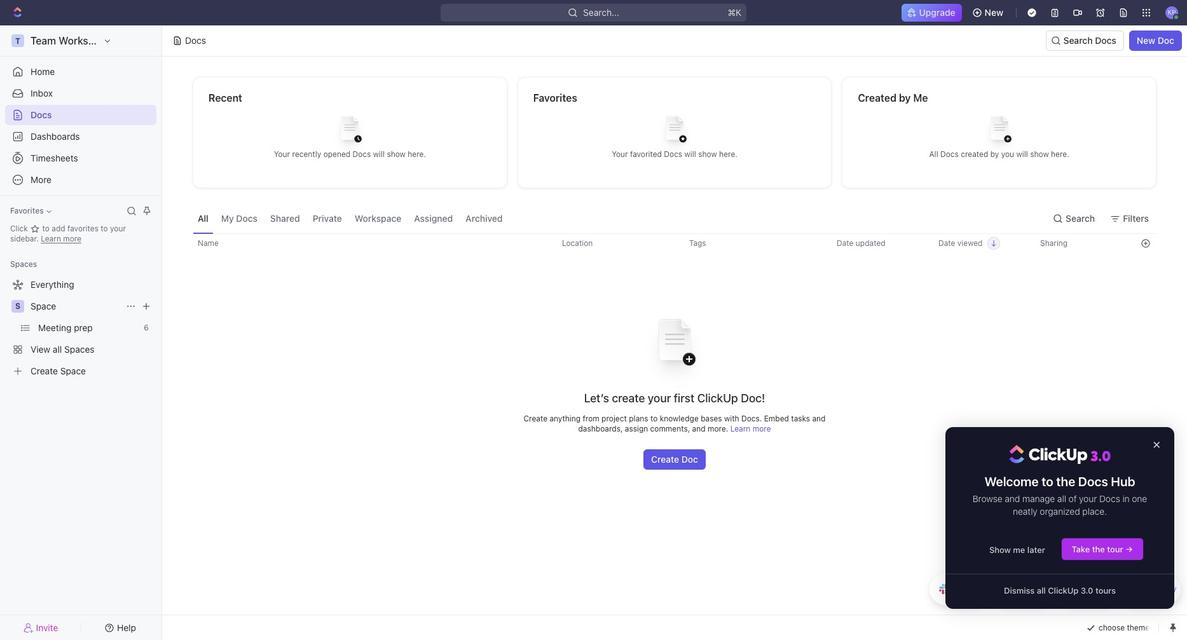Task type: vqa. For each thing, say whether or not it's contained in the screenshot.
Form
no



Task type: locate. For each thing, give the bounding box(es) containing it.
0 vertical spatial and
[[813, 414, 826, 424]]

new button
[[967, 3, 1011, 23]]

0 horizontal spatial your
[[274, 149, 290, 159]]

0 vertical spatial search
[[1064, 35, 1093, 46]]

1 vertical spatial workspace
[[355, 213, 402, 224]]

will right "you"
[[1017, 149, 1029, 159]]

0 horizontal spatial favorites
[[10, 206, 44, 216]]

let's create your first clickup doc! table
[[181, 233, 1157, 470]]

all for spaces
[[53, 344, 62, 355]]

1 horizontal spatial clickup
[[1048, 586, 1079, 596]]

0 vertical spatial your
[[110, 224, 126, 233]]

dialog
[[946, 427, 1175, 609]]

new
[[985, 7, 1004, 18], [1137, 35, 1156, 46]]

row
[[181, 233, 1157, 254]]

learn inside "sidebar" navigation
[[41, 234, 61, 244]]

0 vertical spatial new
[[985, 7, 1004, 18]]

first
[[674, 392, 695, 405]]

timesheets
[[31, 153, 78, 163]]

3 will from the left
[[1017, 149, 1029, 159]]

favorites
[[67, 224, 99, 233]]

manage
[[1023, 494, 1056, 504]]

learn more inside "sidebar" navigation
[[41, 234, 81, 244]]

create left anything
[[524, 414, 548, 424]]

space down the everything
[[31, 301, 56, 312]]

1 horizontal spatial all
[[930, 149, 939, 159]]

0 horizontal spatial the
[[1057, 475, 1076, 489]]

filters button
[[1106, 208, 1157, 229]]

created
[[961, 149, 989, 159]]

docs inside tab list
[[236, 213, 258, 224]]

my
[[221, 213, 234, 224]]

by left me at the right
[[899, 92, 911, 104]]

your right favorites
[[110, 224, 126, 233]]

create
[[612, 392, 645, 405]]

your for favorites
[[612, 149, 628, 159]]

help button
[[85, 619, 156, 637]]

1 horizontal spatial workspace
[[355, 213, 402, 224]]

no data image
[[637, 302, 713, 391]]

all right view
[[53, 344, 62, 355]]

more for learn more link inside let's create your first clickup doc! row
[[753, 424, 771, 434]]

0 vertical spatial workspace
[[59, 35, 111, 46]]

learn more down add
[[41, 234, 81, 244]]

csv
[[1163, 586, 1177, 594]]

1 horizontal spatial create
[[524, 414, 548, 424]]

1 horizontal spatial your
[[648, 392, 671, 405]]

1 horizontal spatial and
[[813, 414, 826, 424]]

2 vertical spatial and
[[1005, 494, 1021, 504]]

1 vertical spatial more
[[753, 424, 771, 434]]

clickup inside 'button'
[[1048, 586, 1079, 596]]

and right tasks
[[813, 414, 826, 424]]

date inside date viewed button
[[939, 239, 956, 248]]

1 horizontal spatial learn more
[[731, 424, 771, 434]]

create inside create space link
[[31, 366, 58, 377]]

your for recent
[[274, 149, 290, 159]]

1 horizontal spatial learn
[[731, 424, 751, 434]]

space link
[[31, 296, 121, 317]]

1 will from the left
[[373, 149, 385, 159]]

2 horizontal spatial show
[[1031, 149, 1049, 159]]

0 horizontal spatial learn
[[41, 234, 61, 244]]

all right dismiss on the bottom right
[[1037, 586, 1046, 596]]

no recent docs image
[[325, 106, 376, 157]]

show right no recent docs image
[[387, 149, 406, 159]]

0 vertical spatial create
[[31, 366, 58, 377]]

space down view all spaces link
[[60, 366, 86, 377]]

add
[[52, 224, 65, 233]]

date updated button
[[830, 233, 894, 254]]

workspace inside button
[[355, 213, 402, 224]]

more inside "sidebar" navigation
[[63, 234, 81, 244]]

learn more down docs.
[[731, 424, 771, 434]]

1 vertical spatial favorites
[[10, 206, 44, 216]]

2 date from the left
[[939, 239, 956, 248]]

2 your from the left
[[612, 149, 628, 159]]

1 vertical spatial all
[[1058, 494, 1067, 504]]

will right the opened
[[373, 149, 385, 159]]

workspace up 'home' link
[[59, 35, 111, 46]]

create inside create doc button
[[651, 454, 679, 465]]

2 horizontal spatial your
[[1080, 494, 1098, 504]]

welcome
[[985, 475, 1039, 489]]

invite button
[[5, 619, 77, 637]]

clickup up bases
[[698, 392, 738, 405]]

2 vertical spatial your
[[1080, 494, 1098, 504]]

2 vertical spatial create
[[651, 454, 679, 465]]

0 horizontal spatial workspace
[[59, 35, 111, 46]]

tours
[[1096, 586, 1116, 596]]

0 horizontal spatial space
[[31, 301, 56, 312]]

0 vertical spatial the
[[1057, 475, 1076, 489]]

to up the manage
[[1042, 475, 1054, 489]]

1 horizontal spatial your
[[612, 149, 628, 159]]

0 horizontal spatial more
[[63, 234, 81, 244]]

date for date updated
[[837, 239, 854, 248]]

your left "first"
[[648, 392, 671, 405]]

1 vertical spatial the
[[1093, 544, 1106, 554]]

and down bases
[[692, 424, 706, 434]]

0 vertical spatial by
[[899, 92, 911, 104]]

1 vertical spatial learn more
[[731, 424, 771, 434]]

upgrade
[[920, 7, 956, 18]]

with
[[724, 414, 740, 424]]

0 vertical spatial learn
[[41, 234, 61, 244]]

0 vertical spatial clickup
[[698, 392, 738, 405]]

favorites
[[533, 92, 578, 104], [10, 206, 44, 216]]

1 vertical spatial all
[[198, 213, 208, 224]]

location
[[562, 239, 593, 248]]

the inside button
[[1093, 544, 1106, 554]]

1 horizontal spatial date
[[939, 239, 956, 248]]

date for date viewed
[[939, 239, 956, 248]]

0 vertical spatial learn more link
[[41, 234, 81, 244]]

will right "favorited"
[[685, 149, 696, 159]]

0 horizontal spatial new
[[985, 7, 1004, 18]]

search docs button
[[1046, 31, 1125, 51]]

1 horizontal spatial more
[[753, 424, 771, 434]]

1 vertical spatial search
[[1066, 213, 1096, 224]]

shared button
[[265, 204, 305, 233]]

the
[[1057, 475, 1076, 489], [1093, 544, 1106, 554]]

spaces
[[10, 260, 37, 269], [64, 344, 94, 355]]

0 horizontal spatial show
[[387, 149, 406, 159]]

create inside create anything from project plans to knowledge bases with docs. embed tasks and dashboards, assign comments, and more.
[[524, 414, 548, 424]]

show me later
[[990, 545, 1046, 555]]

0 horizontal spatial by
[[899, 92, 911, 104]]

create for create space
[[31, 366, 58, 377]]

and down welcome
[[1005, 494, 1021, 504]]

invite
[[36, 622, 58, 633]]

0 vertical spatial doc
[[1158, 35, 1175, 46]]

to inside create anything from project plans to knowledge bases with docs. embed tasks and dashboards, assign comments, and more.
[[651, 414, 658, 424]]

to left add
[[42, 224, 50, 233]]

column header inside let's create your first clickup doc! table
[[181, 239, 190, 248]]

create for create anything from project plans to knowledge bases with docs. embed tasks and dashboards, assign comments, and more.
[[524, 414, 548, 424]]

row containing name
[[181, 233, 1157, 254]]

your left "favorited"
[[612, 149, 628, 159]]

favorites inside button
[[10, 206, 44, 216]]

no favorited docs image
[[649, 106, 700, 157]]

all inside view all spaces link
[[53, 344, 62, 355]]

2 will from the left
[[685, 149, 696, 159]]

1 vertical spatial space
[[60, 366, 86, 377]]

1 horizontal spatial spaces
[[64, 344, 94, 355]]

dismiss all clickup 3.0 tours
[[1004, 586, 1116, 596]]

learn down with
[[731, 424, 751, 434]]

2 horizontal spatial will
[[1017, 149, 1029, 159]]

all inside welcome to the docs hub browse and manage all of your docs in one neatly organized place.
[[1058, 494, 1067, 504]]

0 horizontal spatial and
[[692, 424, 706, 434]]

learn more link inside let's create your first clickup doc! row
[[731, 424, 771, 434]]

1 vertical spatial doc
[[682, 454, 698, 465]]

doc for new doc
[[1158, 35, 1175, 46]]

from
[[583, 414, 600, 424]]

your
[[274, 149, 290, 159], [612, 149, 628, 159]]

search
[[1064, 35, 1093, 46], [1066, 213, 1096, 224]]

all for clickup
[[1037, 586, 1046, 596]]

2 vertical spatial all
[[1037, 586, 1046, 596]]

to right plans
[[651, 414, 658, 424]]

0 vertical spatial more
[[63, 234, 81, 244]]

me
[[914, 92, 928, 104]]

1 horizontal spatial all
[[1037, 586, 1046, 596]]

s
[[15, 302, 20, 311]]

1 horizontal spatial will
[[685, 149, 696, 159]]

0 horizontal spatial will
[[373, 149, 385, 159]]

archived
[[466, 213, 503, 224]]

column header
[[181, 239, 190, 248]]

more.
[[708, 424, 729, 434]]

1 vertical spatial learn
[[731, 424, 751, 434]]

sidebar.
[[10, 234, 39, 244]]

all left of
[[1058, 494, 1067, 504]]

tree
[[5, 275, 156, 382]]

learn
[[41, 234, 61, 244], [731, 424, 751, 434]]

all left my
[[198, 213, 208, 224]]

meeting
[[38, 323, 72, 333]]

1 horizontal spatial by
[[991, 149, 1000, 159]]

place.
[[1083, 507, 1108, 517]]

0 horizontal spatial spaces
[[10, 260, 37, 269]]

0 vertical spatial all
[[53, 344, 62, 355]]

date inside date updated button
[[837, 239, 854, 248]]

0 horizontal spatial create
[[31, 366, 58, 377]]

0 vertical spatial all
[[930, 149, 939, 159]]

by
[[899, 92, 911, 104], [991, 149, 1000, 159]]

all left created
[[930, 149, 939, 159]]

1 horizontal spatial the
[[1093, 544, 1106, 554]]

1 date from the left
[[837, 239, 854, 248]]

show right "favorited"
[[699, 149, 717, 159]]

doc
[[1158, 35, 1175, 46], [682, 454, 698, 465]]

2 horizontal spatial create
[[651, 454, 679, 465]]

new right search docs
[[1137, 35, 1156, 46]]

create for create doc
[[651, 454, 679, 465]]

0 horizontal spatial learn more link
[[41, 234, 81, 244]]

0 horizontal spatial clickup
[[698, 392, 738, 405]]

show right "you"
[[1031, 149, 1049, 159]]

0 horizontal spatial your
[[110, 224, 126, 233]]

clickup
[[698, 392, 738, 405], [1048, 586, 1079, 596]]

doc inside button
[[1158, 35, 1175, 46]]

tab list containing all
[[193, 204, 508, 233]]

0 horizontal spatial all
[[198, 213, 208, 224]]

1 horizontal spatial show
[[699, 149, 717, 159]]

0 horizontal spatial date
[[837, 239, 854, 248]]

your left recently
[[274, 149, 290, 159]]

1 vertical spatial new
[[1137, 35, 1156, 46]]

new right upgrade
[[985, 7, 1004, 18]]

dashboards,
[[579, 424, 623, 434]]

date
[[837, 239, 854, 248], [939, 239, 956, 248]]

space
[[31, 301, 56, 312], [60, 366, 86, 377]]

date left 'viewed'
[[939, 239, 956, 248]]

more down docs.
[[753, 424, 771, 434]]

3 show from the left
[[1031, 149, 1049, 159]]

1 vertical spatial your
[[648, 392, 671, 405]]

new for new
[[985, 7, 1004, 18]]

0 vertical spatial spaces
[[10, 260, 37, 269]]

more down favorites
[[63, 234, 81, 244]]

kp
[[1168, 8, 1177, 16]]

1 horizontal spatial new
[[1137, 35, 1156, 46]]

tab list
[[193, 204, 508, 233]]

1 horizontal spatial doc
[[1158, 35, 1175, 46]]

create down view
[[31, 366, 58, 377]]

spaces down sidebar.
[[10, 260, 37, 269]]

0 horizontal spatial doc
[[682, 454, 698, 465]]

your
[[110, 224, 126, 233], [648, 392, 671, 405], [1080, 494, 1098, 504]]

dismiss
[[1004, 586, 1035, 596]]

spaces up create space link
[[64, 344, 94, 355]]

more inside let's create your first clickup doc! row
[[753, 424, 771, 434]]

1 vertical spatial create
[[524, 414, 548, 424]]

2 horizontal spatial and
[[1005, 494, 1021, 504]]

learn for learn more link inside let's create your first clickup doc! row
[[731, 424, 751, 434]]

0 vertical spatial favorites
[[533, 92, 578, 104]]

name
[[198, 239, 219, 248]]

by left "you"
[[991, 149, 1000, 159]]

1 vertical spatial clickup
[[1048, 586, 1079, 596]]

create down comments,
[[651, 454, 679, 465]]

learn more link down docs.
[[731, 424, 771, 434]]

doc inside button
[[682, 454, 698, 465]]

1 horizontal spatial here.
[[720, 149, 738, 159]]

all inside all button
[[198, 213, 208, 224]]

doc down kp dropdown button
[[1158, 35, 1175, 46]]

workspace inside "sidebar" navigation
[[59, 35, 111, 46]]

1 vertical spatial learn more link
[[731, 424, 771, 434]]

doc!
[[741, 392, 766, 405]]

2 horizontal spatial all
[[1058, 494, 1067, 504]]

1 vertical spatial spaces
[[64, 344, 94, 355]]

your up place.
[[1080, 494, 1098, 504]]

organized
[[1040, 507, 1081, 517]]

date left 'updated'
[[837, 239, 854, 248]]

click
[[10, 224, 30, 233]]

learn more
[[41, 234, 81, 244], [731, 424, 771, 434]]

archived button
[[461, 204, 508, 233]]

view all spaces
[[31, 344, 94, 355]]

browse
[[973, 494, 1003, 504]]

doc for create doc
[[682, 454, 698, 465]]

1 vertical spatial and
[[692, 424, 706, 434]]

1 horizontal spatial space
[[60, 366, 86, 377]]

anything
[[550, 414, 581, 424]]

workspace right private
[[355, 213, 402, 224]]

the left tour
[[1093, 544, 1106, 554]]

0 horizontal spatial here.
[[408, 149, 426, 159]]

learn more inside let's create your first clickup doc! row
[[731, 424, 771, 434]]

everything
[[31, 279, 74, 290]]

tour
[[1108, 544, 1124, 554]]

assigned button
[[409, 204, 458, 233]]

private button
[[308, 204, 347, 233]]

home
[[31, 66, 55, 77]]

0 vertical spatial learn more
[[41, 234, 81, 244]]

1 horizontal spatial learn more link
[[731, 424, 771, 434]]

the up of
[[1057, 475, 1076, 489]]

0 vertical spatial space
[[31, 301, 56, 312]]

to
[[42, 224, 50, 233], [101, 224, 108, 233], [651, 414, 658, 424], [1042, 475, 1054, 489]]

all inside dismiss all clickup 3.0 tours 'button'
[[1037, 586, 1046, 596]]

learn more for learn more link inside let's create your first clickup doc! row
[[731, 424, 771, 434]]

0 horizontal spatial all
[[53, 344, 62, 355]]

tree containing everything
[[5, 275, 156, 382]]

doc down comments,
[[682, 454, 698, 465]]

learn inside let's create your first clickup doc! row
[[731, 424, 751, 434]]

learn down add
[[41, 234, 61, 244]]

search...
[[583, 7, 620, 18]]

0 horizontal spatial learn more
[[41, 234, 81, 244]]

new doc button
[[1130, 31, 1183, 51]]

2 here. from the left
[[720, 149, 738, 159]]

learn more link down add
[[41, 234, 81, 244]]

2 horizontal spatial here.
[[1052, 149, 1070, 159]]

1 here. from the left
[[408, 149, 426, 159]]

1 horizontal spatial favorites
[[533, 92, 578, 104]]

docs link
[[5, 105, 156, 125]]

clickup left 3.0
[[1048, 586, 1079, 596]]

tree inside "sidebar" navigation
[[5, 275, 156, 382]]

1 your from the left
[[274, 149, 290, 159]]



Task type: describe. For each thing, give the bounding box(es) containing it.
let's
[[584, 392, 609, 405]]

docs inside "sidebar" navigation
[[31, 109, 52, 120]]

2 show from the left
[[699, 149, 717, 159]]

sidebar navigation
[[0, 25, 165, 641]]

space inside space link
[[31, 301, 56, 312]]

show me later button
[[980, 539, 1056, 561]]

create doc button
[[644, 450, 706, 470]]

6
[[144, 323, 149, 333]]

learn more link inside "sidebar" navigation
[[41, 234, 81, 244]]

of
[[1069, 494, 1077, 504]]

create space link
[[5, 361, 154, 382]]

assign
[[625, 424, 648, 434]]

3 here. from the left
[[1052, 149, 1070, 159]]

search for search docs
[[1064, 35, 1093, 46]]

3.0
[[1081, 586, 1094, 596]]

tasks
[[792, 414, 810, 424]]

1 vertical spatial by
[[991, 149, 1000, 159]]

upgrade link
[[902, 4, 962, 22]]

team workspace
[[31, 35, 111, 46]]

recently
[[292, 149, 321, 159]]

hub
[[1111, 475, 1136, 489]]

new for new doc
[[1137, 35, 1156, 46]]

opened
[[324, 149, 351, 159]]

all docs created by you will show here.
[[930, 149, 1070, 159]]

no created by me docs image
[[974, 106, 1025, 157]]

your inside welcome to the docs hub browse and manage all of your docs in one neatly organized place.
[[1080, 494, 1098, 504]]

neatly
[[1013, 507, 1038, 517]]

favorited
[[630, 149, 662, 159]]

updated
[[856, 239, 886, 248]]

later
[[1028, 545, 1046, 555]]

created by me
[[858, 92, 928, 104]]

excel
[[1136, 586, 1154, 594]]

viewed
[[958, 239, 983, 248]]

learn for learn more link inside "sidebar" navigation
[[41, 234, 61, 244]]

help
[[117, 622, 136, 633]]

excel & csv link
[[1121, 574, 1181, 606]]

to right favorites
[[101, 224, 108, 233]]

show
[[990, 545, 1011, 555]]

take the tour → button
[[1061, 538, 1144, 561]]

bases
[[701, 414, 722, 424]]

timesheets link
[[5, 148, 156, 169]]

team workspace, , element
[[11, 34, 24, 47]]

1 show from the left
[[387, 149, 406, 159]]

more
[[31, 174, 52, 185]]

× button
[[1153, 437, 1161, 452]]

sharing
[[1041, 239, 1068, 248]]

your favorited docs will show here.
[[612, 149, 738, 159]]

plans
[[629, 414, 649, 424]]

view all spaces link
[[5, 340, 154, 360]]

workspace button
[[350, 204, 407, 233]]

search docs
[[1064, 35, 1117, 46]]

t
[[15, 36, 20, 45]]

excel & csv
[[1136, 586, 1177, 594]]

assigned
[[414, 213, 453, 224]]

⌘k
[[728, 7, 742, 18]]

new doc
[[1137, 35, 1175, 46]]

inbox link
[[5, 83, 156, 104]]

your inside to add favorites to your sidebar.
[[110, 224, 126, 233]]

private
[[313, 213, 342, 224]]

&
[[1156, 586, 1161, 594]]

→
[[1126, 544, 1134, 554]]

created
[[858, 92, 897, 104]]

more for learn more link inside "sidebar" navigation
[[63, 234, 81, 244]]

all button
[[193, 204, 214, 233]]

learn more for learn more link inside "sidebar" navigation
[[41, 234, 81, 244]]

search button
[[1048, 208, 1103, 229]]

clickup inside row
[[698, 392, 738, 405]]

dashboards
[[31, 131, 80, 142]]

date viewed button
[[931, 233, 1009, 254]]

project
[[602, 414, 627, 424]]

one
[[1132, 494, 1148, 504]]

the inside welcome to the docs hub browse and manage all of your docs in one neatly organized place.
[[1057, 475, 1076, 489]]

recent
[[209, 92, 242, 104]]

meeting prep
[[38, 323, 93, 333]]

date updated
[[837, 239, 886, 248]]

my docs
[[221, 213, 258, 224]]

create space
[[31, 366, 86, 377]]

to inside welcome to the docs hub browse and manage all of your docs in one neatly organized place.
[[1042, 475, 1054, 489]]

my docs button
[[216, 204, 263, 233]]

and inside welcome to the docs hub browse and manage all of your docs in one neatly organized place.
[[1005, 494, 1021, 504]]

take the tour →
[[1072, 544, 1134, 554]]

space, , element
[[11, 300, 24, 313]]

home link
[[5, 62, 156, 82]]

dashboards link
[[5, 127, 156, 147]]

space inside create space link
[[60, 366, 86, 377]]

let's create your first clickup doc! row
[[193, 302, 1157, 470]]

dismiss all clickup 3.0 tours button
[[994, 580, 1127, 602]]

search for search
[[1066, 213, 1096, 224]]

kp button
[[1162, 3, 1183, 23]]

take
[[1072, 544, 1091, 554]]

all for all docs created by you will show here.
[[930, 149, 939, 159]]

to add favorites to your sidebar.
[[10, 224, 126, 244]]

dialog containing ×
[[946, 427, 1175, 609]]

all for all
[[198, 213, 208, 224]]

date viewed
[[939, 239, 983, 248]]

tags
[[690, 239, 706, 248]]

prep
[[74, 323, 93, 333]]

comments,
[[650, 424, 690, 434]]

in
[[1123, 494, 1130, 504]]

invite user image
[[23, 622, 33, 634]]

more button
[[5, 170, 156, 190]]

spaces inside tree
[[64, 344, 94, 355]]

your inside let's create your first clickup doc! row
[[648, 392, 671, 405]]

knowledge
[[660, 414, 699, 424]]



